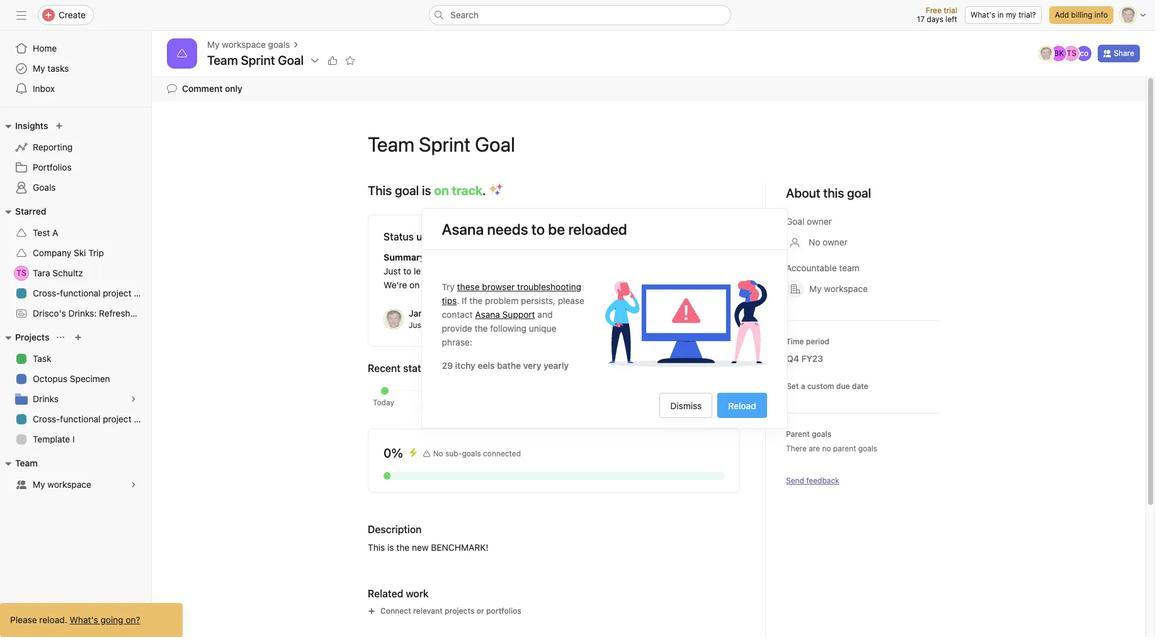 Task type: locate. For each thing, give the bounding box(es) containing it.
0 horizontal spatial team sprint goal
[[207, 53, 304, 67]]

workspace down team on the right top of page
[[824, 284, 868, 294]]

to left let
[[403, 266, 412, 277]]

0 vertical spatial .
[[483, 183, 486, 198]]

a right as
[[558, 266, 563, 277]]

ja left james
[[390, 314, 398, 324]]

2 vertical spatial team
[[15, 458, 38, 469]]

workspace up only
[[222, 39, 266, 50]]

new project or portfolio image
[[75, 334, 82, 342]]

drinks:
[[68, 308, 97, 319]]

ts left the tara on the left top of page
[[17, 268, 26, 278]]

1 horizontal spatial team sprint goal
[[368, 132, 515, 156]]

track left for
[[422, 280, 443, 291]]

let
[[414, 266, 424, 277]]

cross-functional project plan link for i
[[8, 410, 151, 430]]

what's left the in
[[971, 10, 996, 20]]

as
[[546, 266, 556, 277]]

0 vertical spatial are
[[531, 266, 544, 277]]

1 horizontal spatial just
[[409, 321, 424, 330]]

functional up drinks:
[[60, 288, 101, 299]]

our
[[459, 280, 472, 291]]

0 horizontal spatial are
[[531, 266, 544, 277]]

on right goal
[[434, 183, 449, 198]]

team up goal
[[368, 132, 415, 156]]

i
[[73, 434, 75, 445]]

1 horizontal spatial on
[[434, 183, 449, 198]]

update
[[417, 231, 449, 243]]

my up comment only
[[207, 39, 220, 50]]

asana up the know
[[442, 221, 484, 238]]

benchmark!
[[431, 543, 489, 553]]

functional inside projects element
[[60, 414, 101, 425]]

0 vertical spatial cross-functional project plan link
[[8, 284, 151, 304]]

1 vertical spatial owner
[[823, 237, 848, 248]]

1 vertical spatial cross-functional project plan link
[[8, 410, 151, 430]]

to
[[532, 221, 545, 238], [403, 266, 412, 277]]

0 vertical spatial what's
[[971, 10, 996, 20]]

my
[[1006, 10, 1017, 20]]

no down goal owner
[[809, 237, 821, 248]]

this goal is on track .
[[368, 183, 486, 198]]

1 vertical spatial asana
[[475, 309, 500, 320]]

functional inside starred element
[[60, 288, 101, 299]]

plan inside starred element
[[134, 288, 151, 299]]

send
[[786, 476, 805, 486]]

0 horizontal spatial my workspace
[[33, 480, 91, 490]]

this for this goal is on track .
[[368, 183, 392, 198]]

asana down problem
[[475, 309, 500, 320]]

track up nov 1
[[452, 183, 483, 198]]

my workspace goals
[[207, 39, 290, 50]]

2 project from the top
[[103, 414, 132, 425]]

cross-functional project plan inside projects element
[[33, 414, 151, 425]]

my left tasks
[[33, 63, 45, 74]]

1 vertical spatial are
[[809, 444, 821, 454]]

to left be
[[532, 221, 545, 238]]

plan up drisco's drinks: refreshment recommendation
[[134, 288, 151, 299]]

only
[[225, 83, 243, 94]]

cross-functional project plan link up i
[[8, 410, 151, 430]]

0 vertical spatial to
[[532, 221, 545, 238]]

ja inside latest status update element
[[390, 314, 398, 324]]

0 vertical spatial asana
[[442, 221, 484, 238]]

0 vertical spatial sprint goal
[[241, 53, 304, 67]]

1 vertical spatial my workspace
[[33, 480, 91, 490]]

cross-functional project plan link up drinks:
[[8, 284, 151, 304]]

0 vertical spatial plan
[[134, 288, 151, 299]]

2 cross- from the top
[[33, 414, 60, 425]]

create
[[59, 9, 86, 20]]

1 cross-functional project plan link from the top
[[8, 284, 151, 304]]

send feedback
[[786, 476, 840, 486]]

1 horizontal spatial to
[[532, 221, 545, 238]]

1 horizontal spatial .
[[483, 183, 486, 198]]

project up drisco's drinks: refreshment recommendation link
[[103, 288, 132, 299]]

days
[[927, 14, 944, 24]]

my down accountable at right
[[810, 284, 822, 294]]

1 vertical spatial just
[[409, 321, 424, 330]]

fy23
[[802, 354, 824, 364]]

sprint goal up this goal is on track .
[[419, 132, 515, 156]]

q4 fy23
[[787, 354, 824, 364]]

0 horizontal spatial no
[[433, 449, 443, 459]]

set a custom due date button
[[784, 381, 872, 393]]

0 vertical spatial cross-functional project plan
[[33, 288, 151, 299]]

set
[[787, 382, 799, 391]]

functional down drinks link on the left of page
[[60, 414, 101, 425]]

are left as
[[531, 266, 544, 277]]

workspace for my workspace dropdown button
[[824, 284, 868, 294]]

cross-functional project plan down drinks link on the left of page
[[33, 414, 151, 425]]

0 horizontal spatial to
[[403, 266, 412, 277]]

. inside . if the problem persists, please contact
[[457, 296, 460, 306]]

1 vertical spatial the
[[475, 323, 488, 334]]

0 horizontal spatial ja
[[390, 314, 398, 324]]

all
[[731, 363, 740, 374]]

plan for company ski trip
[[134, 288, 151, 299]]

plan inside projects element
[[134, 414, 151, 425]]

is down description
[[388, 543, 394, 553]]

my workspace goals link
[[207, 38, 290, 52]]

see details, drinks image
[[130, 396, 137, 403]]

None submit
[[718, 393, 767, 418]]

my inside dropdown button
[[810, 284, 822, 294]]

the for new
[[397, 543, 410, 553]]

0 horizontal spatial .
[[457, 296, 460, 306]]

1 vertical spatial sprint goal
[[419, 132, 515, 156]]

my inside global element
[[33, 63, 45, 74]]

project down see details, drinks image
[[103, 414, 132, 425]]

just
[[384, 266, 401, 277], [409, 321, 424, 330]]

1 horizontal spatial my workspace
[[810, 284, 868, 294]]

0 vertical spatial project
[[103, 288, 132, 299]]

tips
[[442, 296, 457, 306]]

company ski trip
[[33, 248, 104, 258]]

this for this is the new benchmark!
[[368, 543, 385, 553]]

show options, current sort, top image
[[57, 334, 65, 342]]

cross- up drisco's on the left
[[33, 288, 60, 299]]

0 vertical spatial track
[[452, 183, 483, 198]]

1 cross-functional project plan from the top
[[33, 288, 151, 299]]

None button
[[660, 393, 713, 418]]

a right with
[[645, 266, 650, 277]]

no sub-goals connected
[[433, 449, 521, 459]]

1 vertical spatial plan
[[134, 414, 151, 425]]

a right set
[[801, 382, 806, 391]]

send feedback link
[[786, 476, 840, 487]]

0 horizontal spatial ts
[[17, 268, 26, 278]]

0 vertical spatial cross-
[[33, 288, 60, 299]]

this
[[368, 183, 392, 198], [368, 543, 385, 553]]

view all button
[[709, 363, 740, 374]]

0 vertical spatial functional
[[60, 288, 101, 299]]

show options image
[[310, 55, 320, 66]]

please
[[10, 615, 37, 626]]

plan down see details, drinks image
[[134, 414, 151, 425]]

if
[[462, 296, 467, 306]]

1 project from the top
[[103, 288, 132, 299]]

2 horizontal spatial workspace
[[824, 284, 868, 294]]

cross- down drinks
[[33, 414, 60, 425]]

cross-
[[33, 288, 60, 299], [33, 414, 60, 425]]

1 vertical spatial ja
[[390, 314, 398, 324]]

0 vertical spatial is
[[422, 183, 431, 198]]

0 horizontal spatial team
[[15, 458, 38, 469]]

1 vertical spatial on
[[410, 280, 420, 291]]

a
[[52, 227, 58, 238]]

. left if
[[457, 296, 460, 306]]

1 vertical spatial to
[[403, 266, 412, 277]]

2 cross-functional project plan link from the top
[[8, 410, 151, 430]]

2 horizontal spatial team
[[368, 132, 415, 156]]

cross-functional project plan inside starred element
[[33, 288, 151, 299]]

the right if
[[470, 296, 483, 306]]

0%
[[384, 446, 403, 461]]

1 cross- from the top
[[33, 288, 60, 299]]

1 vertical spatial this
[[368, 543, 385, 553]]

2 horizontal spatial a
[[801, 382, 806, 391]]

1 functional from the top
[[60, 288, 101, 299]]

functional
[[60, 288, 101, 299], [60, 414, 101, 425]]

1 vertical spatial cross-functional project plan
[[33, 414, 151, 425]]

cross-functional project plan link
[[8, 284, 151, 304], [8, 410, 151, 430]]

project inside projects element
[[103, 414, 132, 425]]

team sprint goal down "my workspace goals" link
[[207, 53, 304, 67]]

just inside summary just to let everyone know where we are as a team, i'm here with a status update! we're on track for our sprint goal!
[[384, 266, 401, 277]]

no left sub-
[[433, 449, 443, 459]]

owner for goal owner
[[807, 216, 832, 227]]

1 horizontal spatial are
[[809, 444, 821, 454]]

custom
[[808, 382, 835, 391]]

29 itchy eels bathe very yearly
[[442, 360, 569, 371]]

the left the new
[[397, 543, 410, 553]]

2 functional from the top
[[60, 414, 101, 425]]

1 horizontal spatial is
[[422, 183, 431, 198]]

company
[[33, 248, 71, 258]]

1 vertical spatial track
[[422, 280, 443, 291]]

1 plan from the top
[[134, 288, 151, 299]]

this down description
[[368, 543, 385, 553]]

0 horizontal spatial on
[[410, 280, 420, 291]]

trial
[[944, 6, 958, 15]]

owner up no owner on the top right of the page
[[807, 216, 832, 227]]

cross- inside projects element
[[33, 414, 60, 425]]

1 vertical spatial functional
[[60, 414, 101, 425]]

no for no owner
[[809, 237, 821, 248]]

reporting
[[33, 142, 73, 153]]

team up comment only
[[207, 53, 238, 67]]

these
[[457, 282, 480, 292]]

my workspace down template i
[[33, 480, 91, 490]]

2 cross-functional project plan from the top
[[33, 414, 151, 425]]

my
[[207, 39, 220, 50], [33, 63, 45, 74], [810, 284, 822, 294], [33, 480, 45, 490]]

0 vertical spatial the
[[470, 296, 483, 306]]

sprint goal down "my workspace goals" link
[[241, 53, 304, 67]]

ts right "bk"
[[1067, 49, 1077, 58]]

drisco's
[[33, 308, 66, 319]]

workspace down template i "link"
[[47, 480, 91, 490]]

workspace inside 'link'
[[47, 480, 91, 490]]

my workspace inside 'link'
[[33, 480, 91, 490]]

on down let
[[410, 280, 420, 291]]

my workspace button
[[781, 278, 874, 301]]

to inside summary just to let everyone know where we are as a team, i'm here with a status update! we're on track for our sprint goal!
[[403, 266, 412, 277]]

workspace inside dropdown button
[[824, 284, 868, 294]]

template
[[33, 434, 70, 445]]

. up nov 1
[[483, 183, 486, 198]]

starred element
[[0, 200, 224, 326]]

description
[[368, 524, 422, 536]]

the inside . if the problem persists, please contact
[[470, 296, 483, 306]]

owner up accountable team
[[823, 237, 848, 248]]

1 vertical spatial .
[[457, 296, 460, 306]]

1 vertical spatial workspace
[[824, 284, 868, 294]]

my inside 'link'
[[33, 480, 45, 490]]

parent
[[834, 444, 857, 454]]

0 horizontal spatial workspace
[[47, 480, 91, 490]]

is
[[422, 183, 431, 198], [388, 543, 394, 553]]

1 vertical spatial project
[[103, 414, 132, 425]]

oops! image
[[605, 280, 767, 369]]

share
[[1114, 49, 1135, 58]]

recent
[[368, 363, 401, 374]]

1 horizontal spatial what's
[[971, 10, 996, 20]]

2 plan from the top
[[134, 414, 151, 425]]

support
[[503, 309, 535, 320]]

projects button
[[0, 330, 49, 345]]

share button
[[1099, 45, 1141, 62]]

projects element
[[0, 326, 151, 452]]

test a link
[[8, 223, 144, 243]]

1 horizontal spatial ts
[[1067, 49, 1077, 58]]

just down james
[[409, 321, 424, 330]]

portfolios
[[33, 162, 72, 173]]

yearly
[[544, 360, 569, 371]]

this goal
[[824, 186, 872, 200]]

my down team dropdown button
[[33, 480, 45, 490]]

global element
[[0, 31, 151, 107]]

browser
[[482, 282, 515, 292]]

just inside james just now
[[409, 321, 424, 330]]

this left goal
[[368, 183, 392, 198]]

0 vertical spatial ja
[[1043, 49, 1051, 58]]

please
[[558, 296, 585, 306]]

owner
[[807, 216, 832, 227], [823, 237, 848, 248]]

portfolios link
[[8, 158, 144, 178]]

cross-functional project plan up drinks:
[[33, 288, 151, 299]]

1 vertical spatial cross-
[[33, 414, 60, 425]]

asana
[[442, 221, 484, 238], [475, 309, 500, 320]]

0 vertical spatial this
[[368, 183, 392, 198]]

1 horizontal spatial no
[[809, 237, 821, 248]]

0 horizontal spatial sprint goal
[[241, 53, 304, 67]]

0 vertical spatial owner
[[807, 216, 832, 227]]

eels
[[478, 360, 495, 371]]

my workspace inside dropdown button
[[810, 284, 868, 294]]

connect relevant projects or portfolios
[[381, 607, 522, 616]]

no for no sub-goals connected
[[433, 449, 443, 459]]

my workspace for my workspace dropdown button
[[810, 284, 868, 294]]

0 vertical spatial my workspace
[[810, 284, 868, 294]]

going
[[101, 615, 123, 626]]

team down template
[[15, 458, 38, 469]]

1 vertical spatial no
[[433, 449, 443, 459]]

plan for octopus specimen
[[134, 414, 151, 425]]

team,
[[565, 266, 588, 277]]

ja
[[1043, 49, 1051, 58], [390, 314, 398, 324]]

1 horizontal spatial workspace
[[222, 39, 266, 50]]

what's left "going"
[[70, 615, 98, 626]]

0 horizontal spatial is
[[388, 543, 394, 553]]

refreshment
[[99, 308, 151, 319]]

new image
[[56, 122, 63, 130]]

0 horizontal spatial track
[[422, 280, 443, 291]]

0 horizontal spatial just
[[384, 266, 401, 277]]

unique
[[529, 323, 557, 334]]

team sprint goal up this goal is on track .
[[368, 132, 515, 156]]

1 this from the top
[[368, 183, 392, 198]]

the right provide
[[475, 323, 488, 334]]

schultz
[[53, 268, 83, 279]]

project inside starred element
[[103, 288, 132, 299]]

my workspace down team on the right top of page
[[810, 284, 868, 294]]

the inside and provide the following unique phrase:
[[475, 323, 488, 334]]

goal
[[786, 216, 805, 227]]

2 vertical spatial workspace
[[47, 480, 91, 490]]

add to starred image
[[345, 55, 356, 66]]

29
[[442, 360, 453, 371]]

related work
[[368, 589, 429, 600]]

are left no
[[809, 444, 821, 454]]

1 vertical spatial ts
[[17, 268, 26, 278]]

project for drinks:
[[103, 288, 132, 299]]

0 vertical spatial team
[[207, 53, 238, 67]]

q4
[[787, 354, 800, 364]]

task
[[33, 354, 51, 364]]

0 vertical spatial just
[[384, 266, 401, 277]]

2 vertical spatial the
[[397, 543, 410, 553]]

is right goal
[[422, 183, 431, 198]]

ja left "bk"
[[1043, 49, 1051, 58]]

0 vertical spatial workspace
[[222, 39, 266, 50]]

the for problem
[[470, 296, 483, 306]]

1 vertical spatial what's
[[70, 615, 98, 626]]

0 vertical spatial no
[[809, 237, 821, 248]]

accountable team
[[786, 263, 860, 274]]

inbox link
[[8, 79, 144, 99]]

2 this from the top
[[368, 543, 385, 553]]

cross- inside starred element
[[33, 288, 60, 299]]

just up we're
[[384, 266, 401, 277]]



Task type: describe. For each thing, give the bounding box(es) containing it.
due
[[837, 382, 850, 391]]

now
[[426, 321, 441, 330]]

date
[[853, 382, 869, 391]]

on inside summary just to let everyone know where we are as a team, i'm here with a status update! we're on track for our sprint goal!
[[410, 280, 420, 291]]

are inside parent goals there are no parent goals
[[809, 444, 821, 454]]

are inside summary just to let everyone know where we are as a team, i'm here with a status update! we're on track for our sprint goal!
[[531, 266, 544, 277]]

goal!
[[502, 280, 522, 291]]

billing
[[1072, 10, 1093, 20]]

time
[[786, 337, 804, 347]]

status updates
[[403, 363, 473, 374]]

asana support link
[[475, 309, 535, 320]]

recommendation
[[153, 308, 224, 319]]

my workspace link
[[8, 475, 144, 495]]

sprint
[[475, 280, 499, 291]]

comment only
[[182, 83, 243, 94]]

please reload. what's going on?
[[10, 615, 140, 626]]

drisco's drinks: refreshment recommendation
[[33, 308, 224, 319]]

functional for drinks:
[[60, 288, 101, 299]]

. if the problem persists, please contact
[[442, 296, 585, 320]]

cross-functional project plan for i
[[33, 414, 151, 425]]

this is the new benchmark!
[[368, 543, 489, 553]]

template i
[[33, 434, 75, 445]]

add billing info button
[[1050, 6, 1114, 24]]

phrase:
[[442, 337, 473, 348]]

1 horizontal spatial sprint goal
[[419, 132, 515, 156]]

on?
[[126, 615, 140, 626]]

track inside summary just to let everyone know where we are as a team, i'm here with a status update! we're on track for our sprint goal!
[[422, 280, 443, 291]]

teams element
[[0, 452, 151, 498]]

just for summary
[[384, 266, 401, 277]]

create button
[[38, 5, 94, 25]]

latest status update element
[[368, 215, 740, 347]]

0 horizontal spatial a
[[558, 266, 563, 277]]

my for my tasks link
[[33, 63, 45, 74]]

specimen
[[70, 374, 110, 384]]

team button
[[0, 456, 38, 471]]

left
[[946, 14, 958, 24]]

a inside button
[[801, 382, 806, 391]]

view
[[709, 363, 729, 374]]

17
[[917, 14, 925, 24]]

connect relevant projects or portfolios button
[[362, 603, 527, 621]]

workspace for my workspace 'link' at the bottom of the page
[[47, 480, 91, 490]]

for
[[445, 280, 457, 291]]

troubleshooting
[[517, 282, 582, 292]]

free
[[926, 6, 942, 15]]

update!
[[680, 266, 711, 277]]

what's inside what's in my trial? button
[[971, 10, 996, 20]]

inbox
[[33, 83, 55, 94]]

i'm
[[591, 266, 603, 277]]

1 horizontal spatial ja
[[1043, 49, 1051, 58]]

co
[[1080, 49, 1089, 58]]

status
[[652, 266, 677, 277]]

hide sidebar image
[[16, 10, 26, 20]]

my for my workspace dropdown button
[[810, 284, 822, 294]]

about this goal
[[786, 186, 872, 200]]

itchy
[[455, 360, 476, 371]]

what's in my trial?
[[971, 10, 1037, 20]]

my workspace for my workspace 'link' at the bottom of the page
[[33, 480, 91, 490]]

here
[[605, 266, 623, 277]]

asana needs to be reloaded
[[442, 221, 628, 238]]

projects
[[445, 607, 475, 616]]

needs
[[487, 221, 528, 238]]

octopus specimen
[[33, 374, 110, 384]]

what's in my trial? button
[[965, 6, 1042, 24]]

1 horizontal spatial a
[[645, 266, 650, 277]]

ts inside starred element
[[17, 268, 26, 278]]

there
[[786, 444, 807, 454]]

octopus specimen link
[[8, 369, 144, 389]]

reporting link
[[8, 137, 144, 158]]

0 vertical spatial team sprint goal
[[207, 53, 304, 67]]

1 horizontal spatial team
[[207, 53, 238, 67]]

time period
[[786, 337, 830, 347]]

asana for asana support
[[475, 309, 500, 320]]

my tasks
[[33, 63, 69, 74]]

insights element
[[0, 115, 151, 200]]

search list box
[[429, 5, 732, 25]]

1 vertical spatial team sprint goal
[[368, 132, 515, 156]]

0 vertical spatial ts
[[1067, 49, 1077, 58]]

starred button
[[0, 204, 46, 219]]

just for james
[[409, 321, 424, 330]]

asana for asana needs to be reloaded
[[442, 221, 484, 238]]

my tasks link
[[8, 59, 144, 79]]

to for just
[[403, 266, 412, 277]]

and
[[538, 309, 553, 320]]

parent goals there are no parent goals
[[786, 430, 878, 454]]

james
[[409, 308, 436, 319]]

test a
[[33, 227, 58, 238]]

summary
[[384, 252, 425, 263]]

cross- for template i
[[33, 414, 60, 425]]

test
[[33, 227, 50, 238]]

james link
[[409, 308, 436, 319]]

add
[[1056, 10, 1070, 20]]

functional for i
[[60, 414, 101, 425]]

accountable
[[786, 263, 837, 274]]

set a custom due date
[[787, 382, 869, 391]]

cross-functional project plan link for drinks:
[[8, 284, 151, 304]]

be
[[548, 221, 565, 238]]

feedback
[[807, 476, 840, 486]]

cross-functional project plan for drinks:
[[33, 288, 151, 299]]

owner for no owner
[[823, 237, 848, 248]]

comment
[[182, 83, 223, 94]]

see details, my workspace image
[[130, 481, 137, 489]]

my for my workspace 'link' at the bottom of the page
[[33, 480, 45, 490]]

0 horizontal spatial what's
[[70, 615, 98, 626]]

cross- for drisco's drinks: refreshment recommendation
[[33, 288, 60, 299]]

everyone
[[427, 266, 464, 277]]

project for i
[[103, 414, 132, 425]]

drisco's drinks: refreshment recommendation link
[[8, 304, 224, 324]]

the for following
[[475, 323, 488, 334]]

0 vertical spatial on
[[434, 183, 449, 198]]

q4 fy23 button
[[779, 348, 844, 371]]

summary just to let everyone know where we are as a team, i'm here with a status update! we're on track for our sprint goal!
[[384, 252, 713, 291]]

1 vertical spatial is
[[388, 543, 394, 553]]

team inside team dropdown button
[[15, 458, 38, 469]]

today
[[373, 398, 394, 408]]

status update - nov 1
[[384, 231, 485, 243]]

where
[[490, 266, 515, 277]]

about
[[786, 186, 821, 200]]

template i link
[[8, 430, 144, 450]]

projects
[[15, 332, 49, 343]]

1 vertical spatial team
[[368, 132, 415, 156]]

with
[[626, 266, 643, 277]]

1 horizontal spatial track
[[452, 183, 483, 198]]

and provide the following unique phrase:
[[442, 309, 557, 348]]

0 likes. click to like this task image
[[328, 55, 338, 66]]

these browser troubleshooting tips
[[442, 282, 582, 306]]

tara
[[33, 268, 50, 279]]

invite
[[35, 616, 58, 626]]

connected
[[483, 449, 521, 459]]

free trial 17 days left
[[917, 6, 958, 24]]

to for needs
[[532, 221, 545, 238]]



Task type: vqa. For each thing, say whether or not it's contained in the screenshot.
'less'
no



